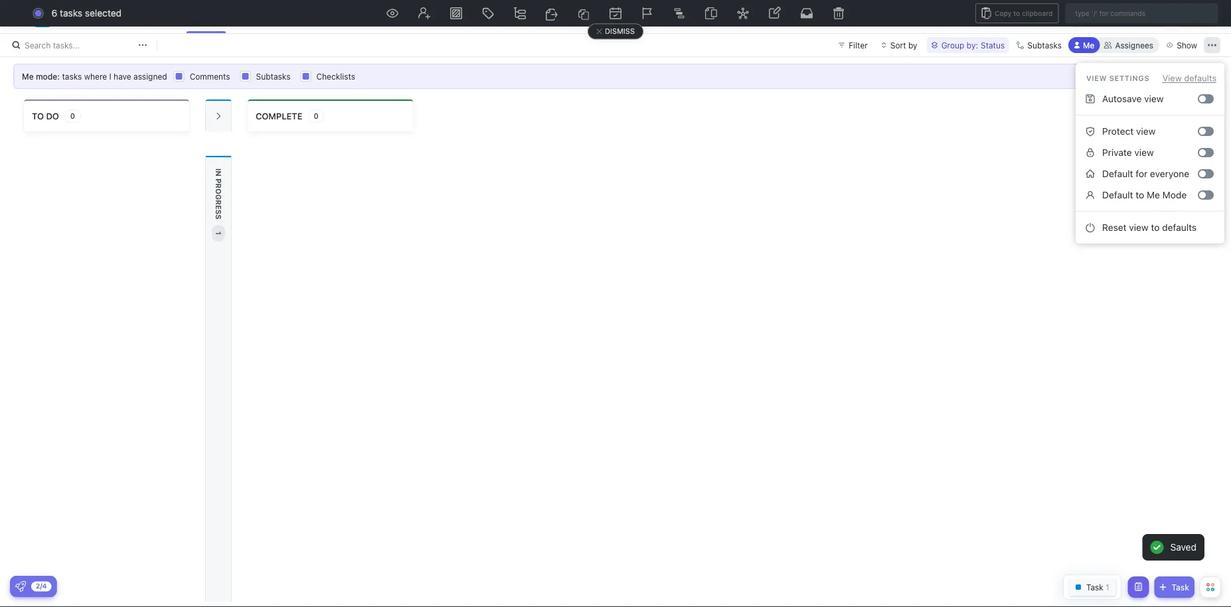 Task type: describe. For each thing, give the bounding box(es) containing it.
me inside "button"
[[1147, 190, 1160, 201]]

view for view defaults
[[1163, 73, 1182, 83]]

view settings
[[1087, 74, 1150, 83]]

6 tasks selected
[[51, 8, 122, 19]]

share
[[1193, 12, 1214, 21]]

do
[[46, 111, 59, 121]]

0 for to do
[[70, 112, 75, 121]]

reset view to defaults
[[1103, 222, 1197, 233]]

view for autosave
[[1145, 93, 1164, 104]]

chat link
[[381, 0, 408, 33]]

reset view to defaults button
[[1081, 217, 1220, 238]]

1 r from the top
[[214, 184, 223, 189]]

search
[[25, 41, 51, 50]]

me mode: tasks where i have assigned
[[22, 72, 167, 81]]

autosave view
[[1103, 93, 1164, 104]]

n
[[214, 171, 223, 177]]

table
[[433, 11, 456, 22]]

type '/' for commands field
[[1066, 3, 1218, 23]]

me for me mode: tasks where i have assigned
[[22, 72, 34, 81]]

automations
[[1077, 12, 1125, 21]]

assignees button
[[1098, 37, 1160, 53]]

space
[[88, 10, 119, 23]]

me button
[[1069, 37, 1100, 53]]

chat
[[381, 11, 402, 22]]

0 horizontal spatial to
[[32, 111, 44, 121]]

mode:
[[36, 72, 60, 81]]

2 s from the top
[[214, 215, 223, 220]]

comments
[[190, 72, 230, 81]]

0 horizontal spatial 1
[[214, 232, 223, 235]]

saved
[[1171, 542, 1197, 553]]

0 for complete
[[314, 112, 319, 121]]

selected
[[85, 8, 122, 19]]

to inside 'button'
[[1151, 222, 1160, 233]]

settings
[[1110, 74, 1150, 83]]

1 s from the top
[[214, 210, 223, 215]]

0 vertical spatial defaults
[[1185, 73, 1217, 83]]

table link
[[433, 0, 462, 33]]

task
[[1172, 583, 1190, 592]]

defaults inside 'button'
[[1163, 222, 1197, 233]]

checklists
[[316, 72, 355, 81]]

mode
[[1163, 190, 1187, 201]]

onboarding checklist button image
[[15, 582, 26, 592]]

me for me
[[1083, 41, 1095, 50]]

reset
[[1103, 222, 1127, 233]]



Task type: locate. For each thing, give the bounding box(es) containing it.
autosave view button
[[1081, 88, 1198, 110]]

1 horizontal spatial 0
[[314, 112, 319, 121]]

tasks left where
[[62, 72, 82, 81]]

1 horizontal spatial me
[[1083, 41, 1095, 50]]

board
[[200, 11, 226, 22]]

1 vertical spatial defaults
[[1163, 222, 1197, 233]]

dismiss
[[605, 27, 635, 36]]

default to me mode
[[1103, 190, 1187, 201]]

assignees
[[1116, 41, 1154, 50]]

assigned
[[134, 72, 167, 81]]

2 horizontal spatial to
[[1151, 222, 1160, 233]]

1
[[1134, 12, 1138, 21], [214, 232, 223, 235]]

1 vertical spatial me
[[22, 72, 34, 81]]

view inside reset view to defaults 'button'
[[1129, 222, 1149, 233]]

r up g
[[214, 184, 223, 189]]

me left "mode"
[[1147, 190, 1160, 201]]

2 r from the top
[[214, 200, 223, 205]]

subtasks
[[256, 72, 291, 81]]

team
[[58, 10, 86, 23]]

view up "autosave"
[[1087, 74, 1107, 83]]

view inside 'autosave view' button
[[1145, 93, 1164, 104]]

1 vertical spatial view
[[1129, 222, 1149, 233]]

view for view settings
[[1087, 74, 1107, 83]]

onboarding checklist button element
[[15, 582, 26, 592]]

search tasks...
[[25, 41, 80, 50]]

view defaults
[[1163, 73, 1217, 83]]

me inside button
[[1083, 41, 1095, 50]]

defaults
[[1185, 73, 1217, 83], [1163, 222, 1197, 233]]

default to me mode button
[[1081, 185, 1198, 206]]

list
[[153, 11, 169, 22]]

i
[[214, 169, 223, 171]]

g
[[214, 195, 223, 200]]

1 vertical spatial tasks
[[62, 72, 82, 81]]

0 right do
[[70, 112, 75, 121]]

0 vertical spatial tasks
[[60, 8, 82, 19]]

1 vertical spatial r
[[214, 200, 223, 205]]

view for reset
[[1129, 222, 1149, 233]]

r down o
[[214, 200, 223, 205]]

i
[[109, 72, 111, 81]]

s
[[214, 210, 223, 215], [214, 215, 223, 220]]

2 vertical spatial me
[[1147, 190, 1160, 201]]

1 down the e
[[214, 232, 223, 235]]

to inside "button"
[[1136, 190, 1145, 201]]

tasks right 6
[[60, 8, 82, 19]]

Search tasks... text field
[[25, 36, 135, 54]]

to
[[32, 111, 44, 121], [1136, 190, 1145, 201], [1151, 222, 1160, 233]]

defaults down "mode"
[[1163, 222, 1197, 233]]

view
[[1163, 73, 1182, 83], [1087, 74, 1107, 83]]

0 vertical spatial 1
[[1134, 12, 1138, 21]]

2 vertical spatial to
[[1151, 222, 1160, 233]]

me left 'mode:'
[[22, 72, 34, 81]]

1 horizontal spatial view
[[1163, 73, 1182, 83]]

0 vertical spatial view
[[1145, 93, 1164, 104]]

2/4
[[36, 583, 47, 590]]

default
[[1103, 190, 1133, 201]]

1 horizontal spatial to
[[1136, 190, 1145, 201]]

s down the e
[[214, 215, 223, 220]]

view
[[1145, 93, 1164, 104], [1129, 222, 1149, 233]]

0 horizontal spatial view
[[1087, 74, 1107, 83]]

to right default at the right of the page
[[1136, 190, 1145, 201]]

where
[[84, 72, 107, 81]]

me down automations
[[1083, 41, 1095, 50]]

2 horizontal spatial me
[[1147, 190, 1160, 201]]

0 vertical spatial r
[[214, 184, 223, 189]]

0 vertical spatial to
[[32, 111, 44, 121]]

2 0 from the left
[[314, 112, 319, 121]]

1 vertical spatial to
[[1136, 190, 1145, 201]]

0 vertical spatial me
[[1083, 41, 1095, 50]]

1 0 from the left
[[70, 112, 75, 121]]

tasks...
[[53, 41, 80, 50]]

i n p r o g r e s s
[[214, 169, 223, 220]]

me
[[1083, 41, 1095, 50], [22, 72, 34, 81], [1147, 190, 1160, 201]]

to do
[[32, 111, 59, 121]]

board link
[[200, 0, 231, 33]]

0 horizontal spatial me
[[22, 72, 34, 81]]

tasks
[[60, 8, 82, 19], [62, 72, 82, 81]]

p
[[214, 179, 223, 184]]

defaults down share
[[1185, 73, 1217, 83]]

view up 'autosave view' button
[[1163, 73, 1182, 83]]

o
[[214, 189, 223, 195]]

view right reset
[[1129, 222, 1149, 233]]

0
[[70, 112, 75, 121], [314, 112, 319, 121]]

view defaults button
[[1163, 73, 1217, 83]]

1 horizontal spatial 1
[[1134, 12, 1138, 21]]

0 right complete
[[314, 112, 319, 121]]

list link
[[153, 0, 175, 33]]

1 up assignees
[[1134, 12, 1138, 21]]

s down g
[[214, 210, 223, 215]]

0 horizontal spatial 0
[[70, 112, 75, 121]]

have
[[114, 72, 131, 81]]

6
[[51, 8, 57, 19]]

team space
[[58, 10, 119, 23]]

r
[[214, 184, 223, 189], [214, 200, 223, 205]]

1 vertical spatial 1
[[214, 232, 223, 235]]

complete
[[256, 111, 303, 121]]

autosave
[[1103, 93, 1142, 104]]

e
[[214, 205, 223, 210]]

to down the default to me mode
[[1151, 222, 1160, 233]]

share button
[[1176, 6, 1219, 27]]

team space button
[[53, 2, 119, 31]]

view down settings
[[1145, 93, 1164, 104]]

to left do
[[32, 111, 44, 121]]



Task type: vqa. For each thing, say whether or not it's contained in the screenshot.
"tree"
no



